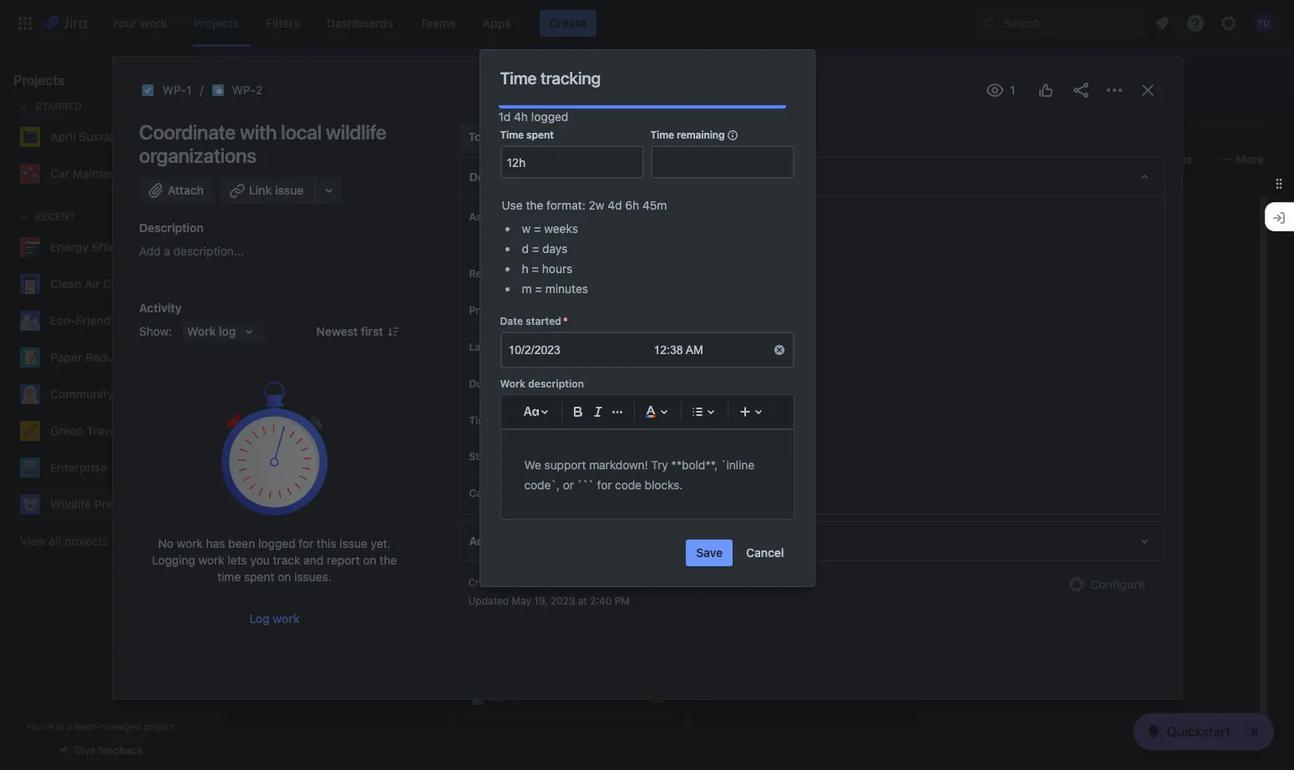 Task type: describe. For each thing, give the bounding box(es) containing it.
due date
[[469, 378, 512, 390]]

none for labels
[[611, 340, 640, 354]]

cancel
[[746, 546, 784, 560]]

clean air campaign link
[[13, 267, 180, 301]]

packaging
[[123, 313, 181, 327]]

time tracking inside coordinate with local wildlife organizations dialog
[[469, 414, 535, 427]]

1 horizontal spatial coordinate with local wildlife organizations
[[471, 466, 701, 481]]

green travel link
[[13, 414, 180, 448]]

0 horizontal spatial a
[[67, 721, 72, 732]]

friendly
[[76, 313, 120, 327]]

automation
[[469, 534, 534, 548]]

add a description...
[[139, 244, 244, 258]]

lists image
[[688, 402, 708, 422]]

work for no
[[177, 536, 203, 550]]

newest first
[[316, 324, 383, 338]]

enterprise
[[50, 460, 107, 474]]

2 wild from the left
[[332, 250, 356, 264]]

category
[[469, 487, 514, 500]]

paper reduction
[[50, 350, 141, 364]]

0 horizontal spatial create
[[248, 420, 285, 434]]

report
[[327, 553, 360, 567]]

reports link
[[686, 97, 737, 127]]

details element
[[458, 157, 1165, 197]]

sub task image for visit a local animal sanctuary
[[471, 437, 485, 451]]

0 vertical spatial in
[[299, 250, 308, 264]]

w = weeks d = days h = hours m = minutes
[[522, 222, 588, 296]]

a for add
[[164, 244, 170, 258]]

newest first image
[[386, 325, 400, 338]]

1 vertical spatial 2023
[[551, 595, 575, 608]]

wp-3
[[491, 438, 519, 450]]

no for work
[[158, 536, 174, 550]]

tracking inside coordinate with local wildlife organizations dialog
[[495, 414, 535, 427]]

forms link
[[523, 97, 564, 127]]

organizations inside dialog
[[139, 144, 256, 167]]

tracking inside dialog
[[540, 69, 601, 88]]

energy efficiency link
[[13, 231, 180, 264]]

time down issues link
[[650, 129, 674, 141]]

0 vertical spatial at
[[578, 577, 588, 589]]

create button inside 'primary' element
[[540, 10, 596, 36]]

cara nguyen image
[[647, 487, 667, 507]]

1 vertical spatial 1
[[513, 338, 518, 350]]

use the format: 2w 4d 6h 45m
[[502, 198, 667, 212]]

view all projects
[[20, 534, 108, 548]]

issue inside no work has been logged for this issue yet. logging work lets you track and report on the time spent on issues.
[[340, 536, 367, 550]]

give feedback button
[[47, 737, 153, 764]]

wp- left summary link
[[162, 83, 186, 97]]

maintenance
[[73, 166, 144, 180]]

automation element
[[458, 522, 1165, 562]]

sustainability
[[79, 129, 153, 144]]

jun
[[501, 313, 521, 324]]

car maintenance education
[[50, 166, 202, 180]]

1 vertical spatial wp-1
[[491, 338, 518, 350]]

payton hansen image
[[436, 146, 463, 173]]

Search field
[[977, 10, 1144, 36]]

create inside 'primary' element
[[550, 15, 586, 30]]

0 vertical spatial wildlife preservation
[[254, 69, 436, 92]]

add people image
[[473, 150, 493, 170]]

more formatting image
[[607, 402, 628, 422]]

assignee
[[469, 211, 513, 223]]

organize
[[471, 250, 520, 264]]

w
[[522, 222, 531, 236]]

insert / image
[[735, 402, 755, 422]]

log
[[249, 611, 270, 626]]

dismiss quickstart image
[[1241, 718, 1268, 745]]

logging
[[152, 553, 195, 567]]

bold ⌘b image
[[568, 402, 588, 422]]

1 vertical spatial pm
[[615, 595, 630, 608]]

none for category
[[611, 486, 640, 501]]

= right h
[[532, 262, 539, 276]]

0 vertical spatial time
[[630, 416, 653, 430]]

give
[[74, 744, 95, 757]]

0 horizontal spatial create button
[[221, 413, 447, 443]]

26 may
[[488, 595, 524, 606]]

a for visit
[[498, 413, 504, 427]]

date for start date
[[496, 451, 517, 463]]

1 vertical spatial organizations
[[629, 466, 701, 481]]

you're
[[26, 721, 54, 732]]

issue inside button
[[275, 183, 304, 197]]

wp-2 link inside coordinate with local wildlife organizations dialog
[[232, 80, 263, 100]]

4h
[[514, 109, 528, 124]]

projects
[[13, 73, 65, 88]]

minutes
[[545, 282, 588, 296]]

do for to do 2
[[254, 207, 268, 218]]

time inside no work has been logged for this issue yet. logging work lets you track and report on the time spent on issues.
[[217, 570, 241, 584]]

quickstart
[[1167, 724, 1231, 739]]

description
[[139, 221, 204, 235]]

wp-2 inside coordinate with local wildlife organizations dialog
[[232, 83, 263, 97]]

1 horizontal spatial medium image
[[652, 693, 665, 706]]

garden
[[117, 387, 157, 401]]

created april 25, 2023 at 4:03 pm updated may 19, 2023 at 2:40 pm
[[468, 577, 630, 608]]

1 vertical spatial wp-2 link
[[491, 490, 519, 504]]

reports
[[690, 104, 733, 119]]

in
[[474, 207, 484, 218]]

organize wildlife habitat restoration event
[[471, 250, 601, 281]]

tab list containing summary
[[211, 97, 1284, 127]]

time tracking inside dialog
[[500, 69, 601, 88]]

1 horizontal spatial wildlife
[[254, 69, 320, 92]]

campaign
[[103, 277, 159, 291]]

no time logged
[[611, 416, 693, 430]]

pages link
[[577, 97, 618, 127]]

= right 'm' on the top left
[[535, 282, 542, 296]]

d
[[522, 242, 529, 256]]

12:38
[[654, 344, 683, 357]]

task image
[[471, 337, 485, 351]]

1 horizontal spatial preservation
[[324, 69, 436, 92]]

april sustainability
[[50, 129, 153, 144]]

to for to do 2
[[238, 207, 251, 218]]

yet.
[[371, 536, 391, 550]]

italic ⌘i image
[[588, 402, 608, 422]]

wildlife inside wildlife preservation link
[[50, 497, 91, 511]]

time spent
[[500, 129, 554, 141]]

logged for no time logged
[[656, 416, 693, 430]]

clear image
[[772, 344, 786, 357]]

paradise
[[511, 538, 557, 552]]

/
[[502, 367, 505, 381]]

0 vertical spatial wp-1 link
[[162, 80, 192, 100]]

wildlife preservation link
[[13, 488, 180, 521]]

logged for 1d 4h logged
[[531, 109, 568, 124]]

1 vertical spatial with
[[534, 466, 556, 481]]

forms
[[526, 104, 561, 119]]

created
[[468, 577, 506, 589]]

been
[[228, 536, 255, 550]]

1 horizontal spatial coordinate
[[471, 466, 531, 481]]

0 vertical spatial pm
[[615, 577, 630, 589]]

1 horizontal spatial wp-2
[[491, 491, 519, 504]]

has
[[206, 536, 225, 550]]

the inside the time tracking dialog
[[526, 198, 543, 212]]

save button
[[686, 540, 733, 567]]

1 vertical spatial in
[[56, 721, 64, 732]]

weeks
[[544, 222, 578, 236]]

0 horizontal spatial medium image
[[628, 337, 642, 351]]

0
[[495, 367, 502, 381]]

restoration
[[471, 266, 530, 281]]

none for start date
[[611, 450, 640, 464]]

in progress 3
[[474, 206, 552, 220]]

attach button
[[139, 177, 214, 204]]

0 horizontal spatial on
[[278, 570, 291, 584]]

logged inside no work has been logged for this issue yet. logging work lets you track and report on the time spent on issues.
[[258, 536, 295, 550]]

2 right 0
[[505, 367, 512, 381]]

coordinate with local wildlife organizations inside dialog
[[139, 120, 386, 167]]

0 horizontal spatial the
[[311, 250, 329, 264]]

community garden link
[[13, 378, 180, 411]]

wp-6 link
[[256, 380, 284, 395]]

loss
[[330, 327, 351, 341]]

gettin wild in the wild
[[236, 250, 356, 264]]

due
[[469, 378, 488, 390]]

give feedback
[[74, 744, 143, 757]]

0 horizontal spatial wildlife preservation
[[50, 497, 164, 511]]

collapse recent projects image
[[13, 207, 33, 227]]

1 horizontal spatial 3
[[545, 206, 552, 220]]

green
[[50, 424, 83, 438]]

4:03
[[590, 577, 612, 589]]

energy efficiency
[[50, 240, 146, 254]]

reporter
[[469, 267, 512, 280]]

wp- inside wp-3 link
[[491, 438, 513, 450]]

you're in a team-managed project
[[26, 721, 175, 732]]

wp-1 inside coordinate with local wildlife organizations dialog
[[162, 83, 192, 97]]

date started *
[[500, 315, 568, 328]]

april sustainability link
[[13, 120, 180, 154]]

local for wp-3
[[507, 413, 532, 427]]

local inside dialog
[[281, 120, 322, 144]]

0 vertical spatial on
[[363, 553, 376, 567]]

wildlife inside coordinate with local wildlife organizations
[[326, 120, 386, 144]]



Task type: vqa. For each thing, say whether or not it's contained in the screenshot.
4d
yes



Task type: locate. For each thing, give the bounding box(es) containing it.
the right use
[[526, 198, 543, 212]]

1 sub task image from the top
[[471, 437, 485, 451]]

april down starred in the left of the page
[[50, 129, 76, 144]]

text styles image
[[521, 402, 541, 422]]

visit a local animal sanctuary
[[471, 413, 627, 427]]

0 vertical spatial a
[[164, 244, 170, 258]]

2 horizontal spatial local
[[559, 466, 585, 481]]

time
[[630, 416, 653, 430], [217, 570, 241, 584]]

0 vertical spatial work
[[177, 536, 203, 550]]

1 wild from the left
[[272, 250, 295, 264]]

0 vertical spatial april
[[50, 129, 76, 144]]

1 horizontal spatial habitat
[[563, 250, 601, 264]]

local up search board text field
[[281, 120, 322, 144]]

none left cara nguyen icon
[[611, 486, 640, 501]]

updated
[[468, 595, 509, 608]]

3 none from the top
[[611, 486, 640, 501]]

1 horizontal spatial wp-1
[[491, 338, 518, 350]]

1 vertical spatial habitat
[[289, 327, 327, 341]]

0 vertical spatial wildlife
[[254, 69, 320, 92]]

time up "4h"
[[500, 69, 537, 88]]

a inside dialog
[[164, 244, 170, 258]]

0 horizontal spatial coordinate
[[139, 120, 236, 144]]

local
[[281, 120, 322, 144], [507, 413, 532, 427], [559, 466, 585, 481]]

newest
[[316, 324, 358, 338]]

in right 'you're'
[[56, 721, 64, 732]]

jira image
[[43, 13, 87, 33], [43, 13, 87, 33]]

at left 4:03
[[578, 577, 588, 589]]

0 horizontal spatial issue
[[275, 183, 304, 197]]

1 vertical spatial tracking
[[495, 414, 535, 427]]

in right gettin
[[299, 250, 308, 264]]

tab list
[[211, 97, 1284, 127]]

cancel button
[[736, 540, 794, 567]]

to down link
[[238, 207, 251, 218]]

wp-1 left summary link
[[162, 83, 192, 97]]

start date
[[469, 451, 517, 463]]

enterprise link
[[13, 451, 180, 485]]

quickstart button
[[1133, 713, 1274, 750]]

wp-1 down date
[[491, 338, 518, 350]]

1 horizontal spatial organizations
[[629, 466, 701, 481]]

wildlife up view all projects
[[50, 497, 91, 511]]

none up to do
[[611, 450, 640, 464]]

2 horizontal spatial the
[[526, 198, 543, 212]]

0 vertical spatial sub task image
[[471, 437, 485, 451]]

time inside coordinate with local wildlife organizations dialog
[[469, 414, 493, 427]]

pm right 2:40
[[615, 595, 630, 608]]

wp-7
[[491, 693, 519, 705]]

2 may from the left
[[512, 595, 531, 608]]

organizations up cara nguyen icon
[[629, 466, 701, 481]]

pm
[[615, 577, 630, 589], [615, 595, 630, 608]]

1 horizontal spatial no
[[611, 416, 626, 430]]

2:40
[[590, 595, 612, 608]]

0 horizontal spatial wp-2 link
[[232, 80, 263, 100]]

26 may 2023 image
[[474, 594, 488, 607], [474, 594, 488, 607]]

0 horizontal spatial wp-2
[[232, 83, 263, 97]]

wp- inside wp-7 link
[[491, 693, 513, 705]]

coordinate with local wildlife organizations
[[139, 120, 386, 167], [471, 466, 701, 481]]

logged right "4h"
[[531, 109, 568, 124]]

with inside coordinate with local wildlife organizations
[[240, 120, 277, 144]]

None field
[[502, 147, 642, 177], [652, 147, 792, 177], [502, 147, 642, 177], [652, 147, 792, 177]]

priority
[[469, 304, 505, 317]]

may right 26
[[503, 595, 524, 606]]

pm right 4:03
[[615, 577, 630, 589]]

2 none from the top
[[611, 450, 640, 464]]

sub task image down start
[[471, 491, 485, 504]]

wp-
[[162, 83, 186, 97], [232, 83, 256, 97], [491, 338, 513, 350], [256, 381, 277, 394], [491, 438, 513, 450], [491, 491, 513, 504], [491, 693, 513, 705]]

3 up the start date
[[513, 438, 519, 450]]

spent inside no work has been logged for this issue yet. logging work lets you track and report on the time spent on issues.
[[244, 570, 274, 584]]

1 vertical spatial time
[[217, 570, 241, 584]]

1 horizontal spatial logged
[[531, 109, 568, 124]]

task image
[[471, 693, 485, 706]]

= right w
[[534, 222, 541, 236]]

0 vertical spatial none
[[611, 340, 640, 354]]

a right add at the left top of the page
[[164, 244, 170, 258]]

4d
[[608, 198, 622, 212]]

exhibit
[[560, 538, 597, 552]]

animal paradise exhibit
[[471, 538, 597, 552]]

0 vertical spatial to
[[238, 207, 251, 218]]

1 horizontal spatial with
[[534, 466, 556, 481]]

on down track in the bottom of the page
[[278, 570, 291, 584]]

preservation inside wildlife preservation link
[[94, 497, 164, 511]]

2 vertical spatial the
[[380, 553, 397, 567]]

issue up report
[[340, 536, 367, 550]]

time down 1d
[[500, 129, 524, 141]]

1 horizontal spatial tracking
[[540, 69, 601, 88]]

close image
[[1137, 80, 1157, 100]]

wp-1
[[162, 83, 192, 97], [491, 338, 518, 350]]

to
[[238, 207, 251, 218], [608, 491, 622, 502]]

2 sub task image from the top
[[471, 491, 485, 504]]

local for wp-2
[[559, 466, 585, 481]]

and
[[303, 553, 324, 567]]

starred
[[35, 100, 82, 113]]

a right the visit
[[498, 413, 504, 427]]

the inside no work has been logged for this issue yet. logging work lets you track and report on the time spent on issues.
[[380, 553, 397, 567]]

0 vertical spatial the
[[526, 198, 543, 212]]

wildlife inside the organize wildlife habitat restoration event
[[523, 250, 560, 264]]

with down summary
[[240, 120, 277, 144]]

1 vertical spatial wildlife preservation
[[50, 497, 164, 511]]

am
[[686, 344, 703, 357]]

track
[[273, 553, 300, 567]]

may left 19,
[[512, 595, 531, 608]]

1 down date
[[513, 338, 518, 350]]

reducing habitat loss
[[236, 327, 351, 341]]

2023 right 19,
[[551, 595, 575, 608]]

10 june 2023 image
[[474, 312, 488, 326], [474, 312, 488, 326]]

description...
[[173, 244, 244, 258]]

0 horizontal spatial habitat
[[289, 327, 327, 341]]

0 vertical spatial no
[[611, 416, 626, 430]]

2 vertical spatial wildlife
[[588, 466, 625, 481]]

wp-1 link down date
[[491, 337, 518, 351]]

coordinate inside coordinate with local wildlife organizations dialog
[[139, 120, 236, 144]]

habitat left 'loss'
[[289, 327, 327, 341]]

view all projects link
[[13, 526, 187, 556]]

0 vertical spatial time tracking
[[500, 69, 601, 88]]

0 vertical spatial wildlife
[[326, 120, 386, 144]]

spent down you
[[244, 570, 274, 584]]

1 vertical spatial 3
[[513, 438, 519, 450]]

community
[[50, 387, 114, 401]]

april left "25,"
[[509, 577, 530, 589]]

time down lets
[[217, 570, 241, 584]]

1 horizontal spatial april
[[509, 577, 530, 589]]

time right the more formatting "image"
[[630, 416, 653, 430]]

0 horizontal spatial local
[[281, 120, 322, 144]]

0 vertical spatial habitat
[[563, 250, 601, 264]]

2 inside coordinate with local wildlife organizations dialog
[[256, 83, 263, 97]]

wp-2 up summary
[[232, 83, 263, 97]]

wp- up summary
[[232, 83, 256, 97]]

issue
[[275, 183, 304, 197], [340, 536, 367, 550]]

no right italic ⌘i icon
[[611, 416, 626, 430]]

no up logging
[[158, 536, 174, 550]]

1 vertical spatial time tracking
[[469, 414, 535, 427]]

do down link
[[254, 207, 268, 218]]

work inside log work button
[[273, 611, 300, 626]]

to left cara nguyen icon
[[608, 491, 622, 502]]

organizations
[[139, 144, 256, 167], [629, 466, 701, 481]]

1 left summary link
[[186, 83, 192, 97]]

habitat inside the organize wildlife habitat restoration event
[[563, 250, 601, 264]]

wp- inside "wp-6" link
[[256, 381, 277, 394]]

may inside "created april 25, 2023 at 4:03 pm updated may 19, 2023 at 2:40 pm"
[[512, 595, 531, 608]]

do inside to do 2
[[254, 207, 268, 218]]

may
[[503, 595, 524, 606], [512, 595, 531, 608]]

0 horizontal spatial organizations
[[139, 144, 256, 167]]

wp- down reducing
[[256, 381, 277, 394]]

medium image
[[628, 337, 642, 351], [652, 693, 665, 706]]

with
[[240, 120, 277, 144], [534, 466, 556, 481]]

work
[[177, 536, 203, 550], [198, 553, 225, 567], [273, 611, 300, 626]]

the right gettin
[[311, 250, 329, 264]]

0 horizontal spatial wild
[[272, 250, 295, 264]]

1 horizontal spatial wp-1 link
[[491, 337, 518, 351]]

spent inside the time tracking dialog
[[526, 129, 554, 141]]

Search board text field
[[222, 148, 349, 171]]

1 may from the left
[[503, 595, 524, 606]]

summary
[[224, 104, 276, 119]]

wp- right task icon
[[491, 693, 513, 705]]

spent down 1d 4h logged
[[526, 129, 554, 141]]

wp-7 link
[[491, 692, 519, 706]]

1 vertical spatial date
[[496, 451, 517, 463]]

0 horizontal spatial wp-1
[[162, 83, 192, 97]]

in
[[299, 250, 308, 264], [56, 721, 64, 732]]

0 vertical spatial with
[[240, 120, 277, 144]]

0 vertical spatial wp-2 link
[[232, 80, 263, 100]]

0 horizontal spatial 1
[[186, 83, 192, 97]]

10
[[488, 313, 499, 324]]

collapse starred projects image
[[13, 97, 33, 117]]

1 horizontal spatial local
[[507, 413, 532, 427]]

no for time
[[611, 416, 626, 430]]

tracking up pages
[[540, 69, 601, 88]]

work description
[[500, 378, 584, 390]]

air
[[85, 277, 100, 291]]

coordinate up education
[[139, 120, 236, 144]]

0 vertical spatial 2023
[[551, 577, 576, 589]]

1 horizontal spatial wildlife preservation
[[254, 69, 436, 92]]

wildlife up event
[[523, 250, 560, 264]]

0 vertical spatial logged
[[531, 109, 568, 124]]

no inside no work has been logged for this issue yet. logging work lets you track and report on the time spent on issues.
[[158, 536, 174, 550]]

show:
[[139, 324, 172, 338]]

do for to do
[[624, 491, 638, 502]]

wildlife up to do
[[588, 466, 625, 481]]

wildlife up search board text field
[[326, 120, 386, 144]]

1 vertical spatial preservation
[[94, 497, 164, 511]]

logged inside the time tracking dialog
[[531, 109, 568, 124]]

coordinate with local wildlife organizations dialog
[[112, 57, 1182, 699]]

25,
[[533, 577, 548, 589]]

progress
[[486, 207, 538, 218]]

wp-2 link up summary
[[232, 80, 263, 100]]

0 vertical spatial do
[[254, 207, 268, 218]]

log work button
[[239, 606, 310, 632]]

1 horizontal spatial do
[[624, 491, 638, 502]]

coordinate down the start date
[[471, 466, 531, 481]]

0 vertical spatial organizations
[[139, 144, 256, 167]]

1 none from the top
[[611, 340, 640, 354]]

1 horizontal spatial issue
[[340, 536, 367, 550]]

first
[[361, 324, 383, 338]]

summary link
[[221, 97, 280, 127]]

education
[[147, 166, 202, 180]]

1 vertical spatial wp-1 link
[[491, 337, 518, 351]]

date for due date
[[491, 378, 512, 390]]

at left 2:40
[[578, 595, 587, 608]]

eco-
[[50, 313, 76, 327]]

description
[[528, 378, 584, 390]]

6
[[277, 381, 284, 394]]

1 vertical spatial wildlife
[[523, 250, 560, 264]]

local down animal
[[559, 466, 585, 481]]

eco-friendly packaging link
[[13, 304, 181, 337]]

2 horizontal spatial logged
[[656, 416, 693, 430]]

m
[[522, 282, 532, 296]]

primary element
[[10, 0, 977, 46]]

local up wp-3
[[507, 413, 532, 427]]

the down yet.
[[380, 553, 397, 567]]

search image
[[983, 16, 997, 30]]

the
[[526, 198, 543, 212], [311, 250, 329, 264], [380, 553, 397, 567]]

all
[[49, 534, 61, 548]]

2023 right "25,"
[[551, 577, 576, 589]]

create banner
[[0, 0, 1294, 47]]

0 horizontal spatial logged
[[258, 536, 295, 550]]

1 vertical spatial april
[[509, 577, 530, 589]]

coordinate with local wildlife organizations down summary
[[139, 120, 386, 167]]

organizations up attach on the top
[[139, 144, 256, 167]]

april inside "created april 25, 2023 at 4:03 pm updated may 19, 2023 at 2:40 pm"
[[509, 577, 530, 589]]

newest first button
[[306, 322, 410, 342]]

wp- right task image
[[491, 338, 513, 350]]

on down yet.
[[363, 553, 376, 567]]

to do 2
[[238, 206, 282, 220]]

2 up automation
[[513, 491, 519, 504]]

1 vertical spatial at
[[578, 595, 587, 608]]

wp- up the start date
[[491, 438, 513, 450]]

3
[[545, 206, 552, 220], [513, 438, 519, 450]]

0 horizontal spatial no
[[158, 536, 174, 550]]

issue right link
[[275, 183, 304, 197]]

wp-1 link left summary link
[[162, 80, 192, 100]]

1 vertical spatial the
[[311, 250, 329, 264]]

logged right the more formatting "image"
[[656, 416, 693, 430]]

tracking
[[540, 69, 601, 88], [495, 414, 535, 427]]

check image
[[1143, 722, 1163, 742]]

0 vertical spatial medium image
[[628, 337, 642, 351]]

0 vertical spatial 3
[[545, 206, 552, 220]]

1d 4h logged
[[498, 109, 568, 124]]

remaining
[[677, 129, 725, 141]]

tracking up wp-3
[[495, 414, 535, 427]]

activity
[[139, 301, 182, 315]]

0 horizontal spatial time
[[217, 570, 241, 584]]

issues link
[[631, 97, 673, 127]]

timeline link
[[456, 97, 509, 127]]

coordinate with local wildlife organizations up to do
[[471, 466, 701, 481]]

date
[[500, 315, 523, 328]]

2 up summary
[[256, 83, 263, 97]]

2 vertical spatial local
[[559, 466, 585, 481]]

wp-2 link down the start date
[[491, 490, 519, 504]]

0 horizontal spatial preservation
[[94, 497, 164, 511]]

time up wp-3
[[469, 414, 493, 427]]

h
[[522, 262, 528, 276]]

1 vertical spatial coordinate with local wildlife organizations
[[471, 466, 701, 481]]

a left 'team-'
[[67, 721, 72, 732]]

0 horizontal spatial with
[[240, 120, 277, 144]]

logged up track in the bottom of the page
[[258, 536, 295, 550]]

1 vertical spatial work
[[198, 553, 225, 567]]

coordinate
[[139, 120, 236, 144], [471, 466, 531, 481]]

19,
[[534, 595, 548, 608]]

none left payton hansen image
[[611, 340, 640, 354]]

1 vertical spatial issue
[[340, 536, 367, 550]]

sub task image for coordinate with local wildlife organizations
[[471, 491, 485, 504]]

reduction
[[85, 350, 141, 364]]

wp-2 down the start date
[[491, 491, 519, 504]]

12:38 am
[[654, 344, 703, 357]]

team-
[[74, 721, 101, 732]]

link issue
[[249, 183, 304, 197]]

habitat down weeks
[[563, 250, 601, 264]]

to for to do
[[608, 491, 622, 502]]

tab
[[293, 97, 333, 127]]

work up logging
[[177, 536, 203, 550]]

1 vertical spatial medium image
[[652, 693, 665, 706]]

1 vertical spatial create
[[248, 420, 285, 434]]

habitat
[[563, 250, 601, 264], [289, 327, 327, 341]]

format:
[[546, 198, 585, 212]]

time
[[500, 69, 537, 88], [500, 129, 524, 141], [650, 129, 674, 141], [469, 414, 493, 427]]

link issue button
[[221, 177, 315, 204]]

= right 'd'
[[532, 242, 539, 256]]

do left cara nguyen icon
[[624, 491, 638, 502]]

1 vertical spatial wildlife
[[50, 497, 91, 511]]

1 vertical spatial to
[[608, 491, 622, 502]]

1 vertical spatial a
[[498, 413, 504, 427]]

wp- down the start date
[[491, 491, 513, 504]]

issues.
[[294, 570, 331, 584]]

payton hansen image
[[647, 334, 667, 354]]

0 vertical spatial tracking
[[540, 69, 601, 88]]

0 horizontal spatial to
[[238, 207, 251, 218]]

0 horizontal spatial wildlife
[[50, 497, 91, 511]]

1 vertical spatial sub task image
[[471, 491, 485, 504]]

with down the "visit a local animal sanctuary"
[[534, 466, 556, 481]]

labels
[[469, 341, 501, 353]]

time tracking dialog
[[480, 50, 814, 587]]

0 vertical spatial date
[[491, 378, 512, 390]]

time tracking up the forms
[[500, 69, 601, 88]]

start
[[469, 451, 493, 463]]

work for log
[[273, 611, 300, 626]]

sub task image
[[471, 437, 485, 451], [471, 491, 485, 504]]

1 horizontal spatial spent
[[526, 129, 554, 141]]

time tracking up wp-3
[[469, 414, 535, 427]]

wild up "newest first"
[[332, 250, 356, 264]]

0 vertical spatial local
[[281, 120, 322, 144]]

1 horizontal spatial in
[[299, 250, 308, 264]]

to inside to do 2
[[238, 207, 251, 218]]

work right log at the bottom left of the page
[[273, 611, 300, 626]]

animal
[[471, 538, 508, 552]]

wild right gettin
[[272, 250, 295, 264]]

work down has
[[198, 553, 225, 567]]

sub task image up start
[[471, 437, 485, 451]]

3 up weeks
[[545, 206, 552, 220]]

Main content area, start typing to enter text. text field
[[524, 456, 770, 496]]

wildlife up summary
[[254, 69, 320, 92]]

2 down link issue
[[275, 206, 282, 220]]

1 inside coordinate with local wildlife organizations dialog
[[186, 83, 192, 97]]

0 horizontal spatial tracking
[[495, 414, 535, 427]]



